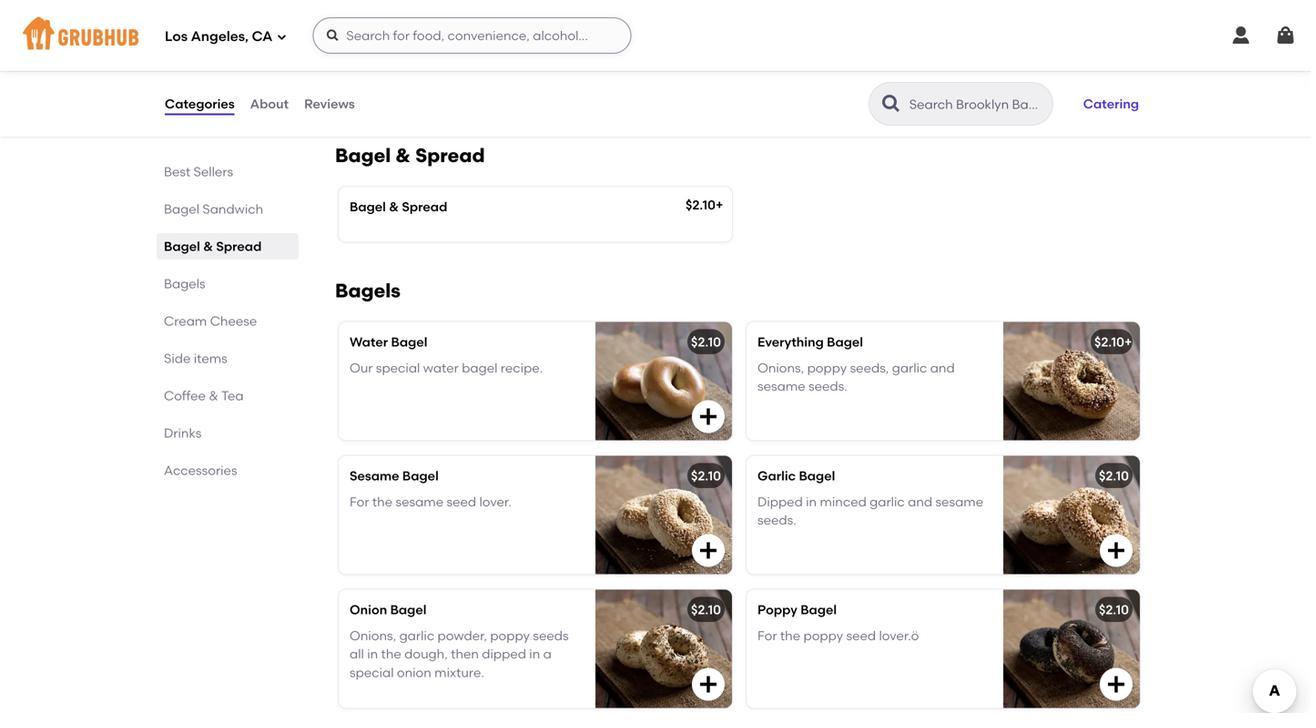 Task type: vqa. For each thing, say whether or not it's contained in the screenshot.
and inside Open face sandwich  With smashed avocado, onions, peppers, olives, tomatoes, Jack cheese and topped a poached egg.
yes



Task type: describe. For each thing, give the bounding box(es) containing it.
olives,
[[815, 44, 853, 59]]

the inside onions, garlic powder, poppy seeds all in the dough, then dipped in a special onion mixture.
[[381, 646, 401, 662]]

open face sandwich  with smashed avocado, onions, peppers, olives, tomatoes, jack cheese and topped a poached egg. button
[[747, 0, 1140, 106]]

onions, garlic powder, poppy seeds all in the dough, then dipped in a special onion mixture.
[[350, 628, 569, 680]]

a inside open face sandwich  with smashed avocado, onions, peppers, olives, tomatoes, jack cheese and topped a poached egg.
[[1079, 44, 1087, 59]]

Search Brooklyn Bagel Bakery search field
[[908, 96, 1047, 113]]

reviews button
[[303, 71, 356, 137]]

poppy bagel
[[758, 602, 837, 617]]

side
[[164, 351, 191, 366]]

onion bagel image
[[596, 590, 732, 708]]

dipped in minced garlic and sesame seeds.
[[758, 494, 984, 528]]

egg
[[411, 44, 435, 59]]

water bagel
[[350, 334, 427, 350]]

garlic inside onions, garlic powder, poppy seeds all in the dough, then dipped in a special onion mixture.
[[399, 628, 435, 643]]

our special water bagel recipe.
[[350, 360, 543, 375]]

poppy bagel image
[[1004, 590, 1140, 708]]

up,
[[507, 44, 527, 59]]

cheese for cream cheese
[[210, 313, 257, 329]]

0 vertical spatial bagel & spread
[[335, 144, 485, 167]]

everything
[[758, 334, 824, 350]]

drinks
[[164, 425, 202, 441]]

open
[[758, 26, 792, 41]]

bagel sandwich
[[164, 201, 263, 217]]

1 horizontal spatial +
[[1125, 334, 1132, 350]]

search icon image
[[880, 93, 902, 115]]

los
[[165, 28, 188, 45]]

open face sandwich  with smashed avocado, onions, peppers, olives, tomatoes, jack cheese and topped a poached egg.
[[758, 26, 1087, 78]]

for the poppy seed lover.ö
[[758, 628, 919, 643]]

for the sesame seed lover.
[[350, 494, 512, 509]]

onion
[[397, 665, 431, 680]]

jack for tomatoes,
[[922, 44, 952, 59]]

in inside dipped in minced garlic and sesame seeds.
[[806, 494, 817, 509]]

poached
[[758, 62, 814, 78]]

bagel inside "tab"
[[164, 239, 200, 254]]

1 vertical spatial cheese
[[350, 99, 397, 115]]

coffee
[[164, 388, 206, 403]]

peppers,
[[758, 44, 812, 59]]

categories button
[[164, 71, 236, 137]]

accessories tab
[[164, 461, 291, 480]]

onion
[[350, 602, 387, 617]]

onions, poppy seeds, garlic and sesame seeds.
[[758, 360, 955, 394]]

poppy inside onions, poppy seeds, garlic and sesame seeds.
[[807, 360, 847, 375]]

dipped
[[482, 646, 526, 662]]

and for onions, poppy seeds, garlic and sesame seeds.
[[930, 360, 955, 375]]

on
[[429, 81, 444, 96]]

0 vertical spatial spread
[[415, 144, 485, 167]]

spread inside "tab"
[[216, 239, 262, 254]]

avocado,
[[980, 26, 1038, 41]]

garlic for seeds,
[[892, 360, 927, 375]]

sandwich
[[826, 26, 885, 41]]

smashed
[[920, 26, 976, 41]]

with
[[888, 26, 917, 41]]

bagel sandwich tab
[[164, 199, 291, 219]]

everything bagel
[[758, 334, 863, 350]]

served
[[385, 81, 426, 96]]

about button
[[249, 71, 290, 137]]

$2.10 for dipped in minced garlic and sesame seeds.
[[1099, 468, 1129, 484]]

face
[[795, 26, 823, 41]]

garlic bagel
[[758, 468, 835, 484]]

1 horizontal spatial bagels
[[335, 279, 401, 302]]

mixture.
[[435, 665, 484, 680]]

onions, for all
[[350, 628, 396, 643]]

sesame bagel
[[350, 468, 439, 484]]

seeds. for dipped
[[758, 512, 797, 528]]

garlic bagel image
[[1004, 456, 1140, 574]]

best
[[164, 164, 190, 179]]

1 vertical spatial $2.10 +
[[1095, 334, 1132, 350]]

pastrami,
[[350, 44, 408, 59]]

cream for cream cheese with dijon mustard, pastrami, egg sunny side up, jack cheese, coleslaw. we recommend to be served on our jalapeno cheese bagel.
[[350, 26, 393, 41]]

and for dipped in minced garlic and sesame seeds.
[[908, 494, 933, 509]]

seed for lover.ö
[[846, 628, 876, 643]]

for for for the poppy seed lover.ö
[[758, 628, 777, 643]]

dough,
[[404, 646, 448, 662]]

sunny
[[438, 44, 476, 59]]

bagel
[[462, 360, 498, 375]]

topped
[[1031, 44, 1076, 59]]

the for poppy
[[780, 628, 801, 643]]

best sellers
[[164, 164, 233, 179]]

cream cheese with dijon mustard, pastrami, egg sunny side up, jack cheese, coleslaw. we recommend to be served on our jalapeno cheese bagel. button
[[339, 0, 732, 115]]

with
[[446, 26, 472, 41]]

side items
[[164, 351, 227, 366]]

powder,
[[438, 628, 487, 643]]

recommend
[[486, 62, 562, 78]]

bagel & spread tab
[[164, 237, 291, 256]]

everything bagel image
[[1004, 322, 1140, 440]]

then
[[451, 646, 479, 662]]

& inside 'tab'
[[209, 388, 218, 403]]

water
[[350, 334, 388, 350]]

dijon
[[475, 26, 506, 41]]

catering button
[[1075, 84, 1147, 124]]

be
[[365, 81, 381, 96]]

poppy
[[758, 602, 798, 617]]

bagel.
[[400, 99, 438, 115]]

tea
[[221, 388, 244, 403]]

garlic
[[758, 468, 796, 484]]

svg image for for the poppy seed lover.ö
[[1106, 673, 1127, 695]]

categories
[[165, 96, 235, 111]]

accessories
[[164, 463, 237, 478]]

water bagel image
[[596, 322, 732, 440]]

onion bagel
[[350, 602, 427, 617]]

bagel sandwich - pastrami image
[[596, 0, 732, 106]]

for for for the sesame seed lover.
[[350, 494, 369, 509]]

$2.10 for for the sesame seed lover.
[[691, 468, 721, 484]]

sesame bagel image
[[596, 456, 732, 574]]

best sellers tab
[[164, 162, 291, 181]]

seeds
[[533, 628, 569, 643]]



Task type: locate. For each thing, give the bounding box(es) containing it.
onions,
[[1041, 26, 1085, 41]]

1 horizontal spatial in
[[529, 646, 540, 662]]

seeds.
[[809, 378, 848, 394], [758, 512, 797, 528]]

angeles,
[[191, 28, 249, 45]]

sesame
[[350, 468, 399, 484]]

1 horizontal spatial seed
[[846, 628, 876, 643]]

1 horizontal spatial a
[[1079, 44, 1087, 59]]

bagels tab
[[164, 274, 291, 293]]

cheese up side items tab
[[210, 313, 257, 329]]

bagel & spread inside "tab"
[[164, 239, 262, 254]]

2 vertical spatial garlic
[[399, 628, 435, 643]]

& inside "tab"
[[203, 239, 213, 254]]

onions, for sesame
[[758, 360, 804, 375]]

2 horizontal spatial sesame
[[936, 494, 984, 509]]

and inside dipped in minced garlic and sesame seeds.
[[908, 494, 933, 509]]

sesame for onions,
[[758, 378, 806, 394]]

svg image
[[1230, 25, 1252, 46], [325, 28, 340, 43], [698, 406, 719, 428], [1106, 540, 1127, 561]]

sellers
[[194, 164, 233, 179]]

los angeles, ca
[[165, 28, 273, 45]]

a inside onions, garlic powder, poppy seeds all in the dough, then dipped in a special onion mixture.
[[543, 646, 552, 662]]

sesame
[[758, 378, 806, 394], [396, 494, 444, 509], [936, 494, 984, 509]]

cream inside "tab"
[[164, 313, 207, 329]]

our
[[350, 360, 373, 375]]

1 vertical spatial seed
[[846, 628, 876, 643]]

2 vertical spatial and
[[908, 494, 933, 509]]

0 horizontal spatial cream
[[164, 313, 207, 329]]

cheese down be
[[350, 99, 397, 115]]

and right seeds, at the bottom
[[930, 360, 955, 375]]

garlic inside dipped in minced garlic and sesame seeds.
[[870, 494, 905, 509]]

and
[[1003, 44, 1027, 59], [930, 360, 955, 375], [908, 494, 933, 509]]

0 horizontal spatial a
[[543, 646, 552, 662]]

garlic right seeds, at the bottom
[[892, 360, 927, 375]]

the up onion
[[381, 646, 401, 662]]

&
[[396, 144, 411, 167], [389, 199, 399, 215], [203, 239, 213, 254], [209, 388, 218, 403]]

reviews
[[304, 96, 355, 111]]

and inside onions, poppy seeds, garlic and sesame seeds.
[[930, 360, 955, 375]]

bagels
[[164, 276, 205, 291], [335, 279, 401, 302]]

1 vertical spatial special
[[350, 665, 394, 680]]

sesame inside onions, poppy seeds, garlic and sesame seeds.
[[758, 378, 806, 394]]

poppy inside onions, garlic powder, poppy seeds all in the dough, then dipped in a special onion mixture.
[[490, 628, 530, 643]]

0 vertical spatial cheese
[[396, 26, 443, 41]]

seed left the lover.ö
[[846, 628, 876, 643]]

$2.10 +
[[686, 197, 723, 213], [1095, 334, 1132, 350]]

cheese
[[955, 44, 1000, 59]]

2 vertical spatial the
[[381, 646, 401, 662]]

1 vertical spatial for
[[758, 628, 777, 643]]

the for sesame
[[372, 494, 393, 509]]

1 horizontal spatial $2.10 +
[[1095, 334, 1132, 350]]

dipped
[[758, 494, 803, 509]]

minced
[[820, 494, 867, 509]]

seeds. down everything bagel
[[809, 378, 848, 394]]

1 vertical spatial +
[[1125, 334, 1132, 350]]

coleslaw.
[[400, 62, 460, 78]]

$2.10 for our special water bagel recipe.
[[691, 334, 721, 350]]

jack down smashed in the top of the page
[[922, 44, 952, 59]]

svg image for for the sesame seed lover.
[[698, 540, 719, 561]]

garlic
[[892, 360, 927, 375], [870, 494, 905, 509], [399, 628, 435, 643]]

0 horizontal spatial +
[[716, 197, 723, 213]]

0 vertical spatial garlic
[[892, 360, 927, 375]]

and inside open face sandwich  with smashed avocado, onions, peppers, olives, tomatoes, jack cheese and topped a poached egg.
[[1003, 44, 1027, 59]]

cheese up egg
[[396, 26, 443, 41]]

1 vertical spatial cream
[[164, 313, 207, 329]]

for down poppy
[[758, 628, 777, 643]]

2 vertical spatial cheese
[[210, 313, 257, 329]]

0 vertical spatial the
[[372, 494, 393, 509]]

1 vertical spatial a
[[543, 646, 552, 662]]

side
[[479, 44, 504, 59]]

we
[[463, 62, 483, 78]]

seeds,
[[850, 360, 889, 375]]

spread
[[415, 144, 485, 167], [402, 199, 447, 215], [216, 239, 262, 254]]

svg image
[[1275, 25, 1297, 46], [276, 31, 287, 42], [698, 540, 719, 561], [698, 673, 719, 695], [1106, 673, 1127, 695]]

0 horizontal spatial seed
[[447, 494, 476, 509]]

special inside onions, garlic powder, poppy seeds all in the dough, then dipped in a special onion mixture.
[[350, 665, 394, 680]]

cream inside cream cheese with dijon mustard, pastrami, egg sunny side up, jack cheese, coleslaw. we recommend to be served on our jalapeno cheese bagel.
[[350, 26, 393, 41]]

1 horizontal spatial cream
[[350, 26, 393, 41]]

onions, inside onions, garlic powder, poppy seeds all in the dough, then dipped in a special onion mixture.
[[350, 628, 396, 643]]

coffee & tea
[[164, 388, 244, 403]]

bagel
[[335, 144, 391, 167], [350, 199, 386, 215], [164, 201, 199, 217], [164, 239, 200, 254], [391, 334, 427, 350], [827, 334, 863, 350], [402, 468, 439, 484], [799, 468, 835, 484], [390, 602, 427, 617], [801, 602, 837, 617]]

poppy up dipped
[[490, 628, 530, 643]]

0 vertical spatial +
[[716, 197, 723, 213]]

0 horizontal spatial jack
[[530, 44, 560, 59]]

bagel & spread
[[335, 144, 485, 167], [350, 199, 447, 215], [164, 239, 262, 254]]

coffee & tea tab
[[164, 386, 291, 405]]

seeds. inside dipped in minced garlic and sesame seeds.
[[758, 512, 797, 528]]

2 horizontal spatial in
[[806, 494, 817, 509]]

1 vertical spatial seeds.
[[758, 512, 797, 528]]

1 jack from the left
[[530, 44, 560, 59]]

cream cheese with dijon mustard, pastrami, egg sunny side up, jack cheese, coleslaw. we recommend to be served on our jalapeno cheese bagel.
[[350, 26, 563, 115]]

1 vertical spatial and
[[930, 360, 955, 375]]

in right all
[[367, 646, 378, 662]]

2 jack from the left
[[922, 44, 952, 59]]

in down garlic bagel
[[806, 494, 817, 509]]

0 vertical spatial a
[[1079, 44, 1087, 59]]

jack down mustard,
[[530, 44, 560, 59]]

jack inside open face sandwich  with smashed avocado, onions, peppers, olives, tomatoes, jack cheese and topped a poached egg.
[[922, 44, 952, 59]]

1 horizontal spatial sesame
[[758, 378, 806, 394]]

0 vertical spatial and
[[1003, 44, 1027, 59]]

in
[[806, 494, 817, 509], [367, 646, 378, 662], [529, 646, 540, 662]]

bagel inside tab
[[164, 201, 199, 217]]

seeds. inside onions, poppy seeds, garlic and sesame seeds.
[[809, 378, 848, 394]]

garlic inside onions, poppy seeds, garlic and sesame seeds.
[[892, 360, 927, 375]]

lover.
[[479, 494, 512, 509]]

seeds. for onions,
[[809, 378, 848, 394]]

a down onions,
[[1079, 44, 1087, 59]]

drinks tab
[[164, 423, 291, 443]]

jack inside cream cheese with dijon mustard, pastrami, egg sunny side up, jack cheese, coleslaw. we recommend to be served on our jalapeno cheese bagel.
[[530, 44, 560, 59]]

cream up side
[[164, 313, 207, 329]]

jalapeno
[[471, 81, 530, 96]]

sesame inside dipped in minced garlic and sesame seeds.
[[936, 494, 984, 509]]

mustard,
[[509, 26, 563, 41]]

1 vertical spatial bagel & spread
[[350, 199, 447, 215]]

bagels up "cream cheese"
[[164, 276, 205, 291]]

jack for up,
[[530, 44, 560, 59]]

for
[[350, 494, 369, 509], [758, 628, 777, 643]]

1 horizontal spatial seeds.
[[809, 378, 848, 394]]

0 vertical spatial seed
[[447, 494, 476, 509]]

2 vertical spatial spread
[[216, 239, 262, 254]]

0 horizontal spatial onions,
[[350, 628, 396, 643]]

side items tab
[[164, 349, 291, 368]]

0 vertical spatial for
[[350, 494, 369, 509]]

and down avocado,
[[1003, 44, 1027, 59]]

to
[[350, 81, 362, 96]]

seed for lover.
[[447, 494, 476, 509]]

jack
[[530, 44, 560, 59], [922, 44, 952, 59]]

cream cheese
[[164, 313, 257, 329]]

1 horizontal spatial jack
[[922, 44, 952, 59]]

our
[[447, 81, 468, 96]]

0 vertical spatial onions,
[[758, 360, 804, 375]]

seed left lover.
[[447, 494, 476, 509]]

0 horizontal spatial in
[[367, 646, 378, 662]]

poppy down poppy bagel
[[804, 628, 843, 643]]

0 horizontal spatial $2.10 +
[[686, 197, 723, 213]]

1 horizontal spatial onions,
[[758, 360, 804, 375]]

cheese,
[[350, 62, 397, 78]]

and right minced
[[908, 494, 933, 509]]

+
[[716, 197, 723, 213], [1125, 334, 1132, 350]]

Search for food, convenience, alcohol... search field
[[313, 17, 631, 54]]

main navigation navigation
[[0, 0, 1311, 71]]

onions, inside onions, poppy seeds, garlic and sesame seeds.
[[758, 360, 804, 375]]

seeds. down dipped at right
[[758, 512, 797, 528]]

$2.10 for onions, garlic powder, poppy seeds all in the dough, then dipped in a special onion mixture.
[[691, 602, 721, 617]]

items
[[194, 351, 227, 366]]

in down seeds
[[529, 646, 540, 662]]

a down seeds
[[543, 646, 552, 662]]

0 vertical spatial seeds.
[[809, 378, 848, 394]]

cream up pastrami,
[[350, 26, 393, 41]]

0 horizontal spatial for
[[350, 494, 369, 509]]

0 horizontal spatial bagels
[[164, 276, 205, 291]]

0 vertical spatial cream
[[350, 26, 393, 41]]

1 vertical spatial the
[[780, 628, 801, 643]]

0 vertical spatial $2.10 +
[[686, 197, 723, 213]]

onions, down everything in the right of the page
[[758, 360, 804, 375]]

special down all
[[350, 665, 394, 680]]

1 vertical spatial onions,
[[350, 628, 396, 643]]

0 vertical spatial special
[[376, 360, 420, 375]]

lover.ö
[[879, 628, 919, 643]]

the
[[372, 494, 393, 509], [780, 628, 801, 643], [381, 646, 401, 662]]

the down poppy bagel
[[780, 628, 801, 643]]

the down sesame at the bottom
[[372, 494, 393, 509]]

cream for cream cheese
[[164, 313, 207, 329]]

bagels inside tab
[[164, 276, 205, 291]]

catering
[[1083, 96, 1139, 111]]

egg.
[[817, 62, 844, 78]]

1 vertical spatial garlic
[[870, 494, 905, 509]]

svg image for onions, garlic powder, poppy seeds all in the dough, then dipped in a special onion mixture.
[[698, 673, 719, 695]]

cheese inside "tab"
[[210, 313, 257, 329]]

recipe.
[[501, 360, 543, 375]]

1 horizontal spatial for
[[758, 628, 777, 643]]

garlic up dough,
[[399, 628, 435, 643]]

special down 'water bagel'
[[376, 360, 420, 375]]

onions,
[[758, 360, 804, 375], [350, 628, 396, 643]]

cheese for cream cheese with dijon mustard, pastrami, egg sunny side up, jack cheese, coleslaw. we recommend to be served on our jalapeno cheese bagel.
[[396, 26, 443, 41]]

about
[[250, 96, 289, 111]]

cheese
[[396, 26, 443, 41], [350, 99, 397, 115], [210, 313, 257, 329]]

all
[[350, 646, 364, 662]]

special
[[376, 360, 420, 375], [350, 665, 394, 680]]

1 vertical spatial spread
[[402, 199, 447, 215]]

bagels up water
[[335, 279, 401, 302]]

garlic right minced
[[870, 494, 905, 509]]

onions, up all
[[350, 628, 396, 643]]

poppy down everything bagel
[[807, 360, 847, 375]]

sesame for dipped
[[936, 494, 984, 509]]

for down sesame at the bottom
[[350, 494, 369, 509]]

ca
[[252, 28, 273, 45]]

garlic for minced
[[870, 494, 905, 509]]

cream cheese tab
[[164, 311, 291, 331]]

sandwich
[[203, 201, 263, 217]]

$2.10 for for the poppy seed lover.ö
[[1099, 602, 1129, 617]]

poppy
[[807, 360, 847, 375], [490, 628, 530, 643], [804, 628, 843, 643]]

0 horizontal spatial sesame
[[396, 494, 444, 509]]

2 vertical spatial bagel & spread
[[164, 239, 262, 254]]

water
[[423, 360, 459, 375]]

tomatoes,
[[856, 44, 919, 59]]

0 horizontal spatial seeds.
[[758, 512, 797, 528]]



